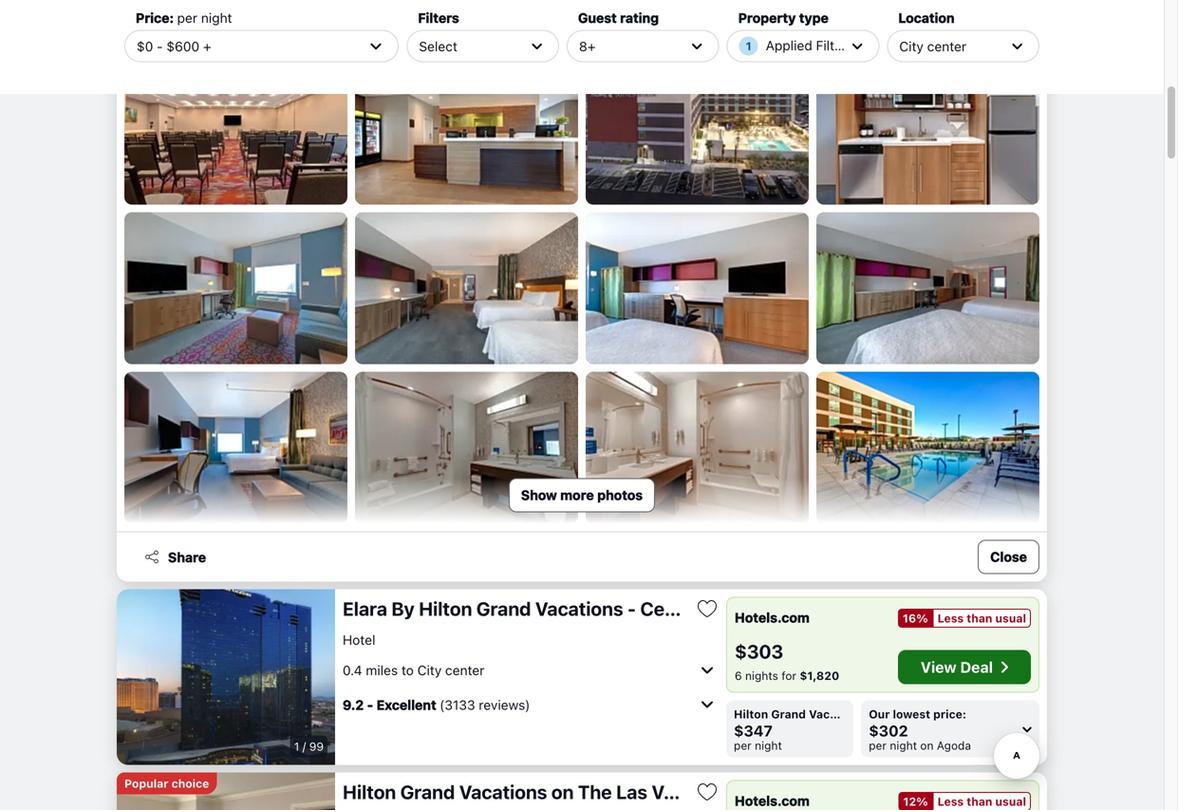 Task type: describe. For each thing, give the bounding box(es) containing it.
16%
[[903, 612, 928, 625]]

on inside hilton grand vacations on the las vegas strip button
[[552, 781, 574, 803]]

elara by hilton grand vacations - center strip, (las vegas, usa) image
[[117, 589, 335, 765]]

$0 - $600 +
[[137, 38, 211, 54]]

$600
[[167, 38, 200, 54]]

location
[[899, 10, 955, 26]]

vacations for hilton grand vacations $347 per night
[[809, 708, 866, 721]]

night for $302
[[890, 739, 917, 752]]

less for 16%
[[938, 612, 964, 625]]

the
[[578, 781, 612, 803]]

more
[[561, 487, 594, 503]]

applied
[[766, 38, 813, 53]]

$1,820
[[800, 669, 840, 682]]

guest
[[578, 10, 617, 26]]

share button
[[132, 540, 218, 574]]

$0
[[137, 38, 153, 54]]

0 vertical spatial hilton
[[419, 597, 472, 620]]

per for $347
[[734, 739, 752, 752]]

+
[[203, 38, 211, 54]]

close button
[[978, 540, 1040, 574]]

show more photos button
[[509, 478, 655, 512]]

show
[[521, 487, 557, 503]]

city center
[[900, 38, 967, 54]]

0.4 miles to city center
[[343, 662, 485, 678]]

excellent
[[377, 697, 437, 712]]

per for $302
[[869, 739, 887, 752]]

center
[[641, 597, 701, 620]]

photos
[[597, 487, 643, 503]]

popular
[[124, 777, 169, 790]]

las
[[616, 781, 648, 803]]

nights
[[746, 669, 779, 682]]

1 / 99
[[294, 740, 324, 753]]

0 horizontal spatial night
[[201, 10, 232, 26]]

1 horizontal spatial center
[[928, 38, 967, 54]]

1 horizontal spatial city
[[900, 38, 924, 54]]

vegas
[[652, 781, 707, 803]]

hilton for hilton grand vacations on the las vegas strip
[[343, 781, 396, 803]]

on inside our lowest price: $302 per night on agoda
[[921, 739, 934, 752]]

popular choice
[[124, 777, 209, 790]]

elara by hilton grand vacations - center strip
[[343, 597, 749, 620]]

close
[[991, 549, 1028, 565]]

1 for 1
[[746, 39, 752, 53]]

popular choice button
[[117, 773, 217, 794]]

16% less than usual
[[903, 612, 1027, 625]]

strip for hilton grand vacations on the las vegas strip
[[711, 781, 754, 803]]

hilton for hilton grand vacations $347 per night
[[734, 708, 769, 721]]

0.4 miles to city center button
[[343, 655, 719, 685]]

night for $347
[[755, 739, 782, 752]]

view
[[921, 658, 957, 676]]

1 for 1 / 99
[[294, 740, 299, 753]]

0.4
[[343, 662, 362, 678]]

price:
[[136, 10, 174, 26]]

hilton grand vacations on the las vegas strip button
[[343, 780, 754, 804]]

property
[[739, 10, 796, 26]]

9.2 - excellent (3133 reviews)
[[343, 697, 530, 712]]

choice
[[171, 777, 209, 790]]

grand for hilton grand vacations on the las vegas strip
[[400, 781, 455, 803]]

6 nights for $1,820
[[735, 669, 840, 682]]

vacations for hilton grand vacations on the las vegas strip
[[459, 781, 547, 803]]

agoda
[[937, 739, 972, 752]]

strip for elara by hilton grand vacations - center strip
[[706, 597, 749, 620]]

/
[[303, 740, 306, 753]]

hilton grand vacations on the las vegas strip
[[343, 781, 754, 803]]

grand for hilton grand vacations $347 per night
[[771, 708, 806, 721]]

share
[[168, 549, 206, 565]]

miles
[[366, 662, 398, 678]]



Task type: vqa. For each thing, say whether or not it's contained in the screenshot.
the right night
yes



Task type: locate. For each thing, give the bounding box(es) containing it.
- for $0 - $600 +
[[157, 38, 163, 54]]

filters
[[418, 10, 459, 26], [816, 38, 854, 53]]

deal
[[961, 658, 993, 676]]

vacations down the reviews)
[[459, 781, 547, 803]]

1 vertical spatial usual
[[996, 795, 1027, 808]]

filters up select
[[418, 10, 459, 26]]

view deal button
[[898, 650, 1031, 684]]

grand
[[477, 597, 531, 620], [771, 708, 806, 721], [400, 781, 455, 803]]

12% less than usual
[[903, 795, 1027, 808]]

lowest
[[893, 708, 931, 721]]

1 than from the top
[[967, 612, 993, 625]]

city inside button
[[418, 662, 442, 678]]

2 horizontal spatial grand
[[771, 708, 806, 721]]

1 down property
[[746, 39, 752, 53]]

center
[[928, 38, 967, 54], [445, 662, 485, 678]]

0 vertical spatial than
[[967, 612, 993, 625]]

0 vertical spatial city
[[900, 38, 924, 54]]

elara
[[343, 597, 387, 620]]

1 horizontal spatial grand
[[477, 597, 531, 620]]

$302
[[869, 722, 908, 740]]

than down agoda
[[967, 795, 993, 808]]

$347
[[734, 722, 773, 740]]

night down "nights"
[[755, 739, 782, 752]]

vacations inside hilton grand vacations $347 per night
[[809, 708, 866, 721]]

1 horizontal spatial -
[[367, 697, 373, 712]]

2 horizontal spatial per
[[869, 739, 887, 752]]

to
[[402, 662, 414, 678]]

1 usual from the top
[[996, 612, 1027, 625]]

select
[[419, 38, 458, 54]]

1 vertical spatial less
[[938, 795, 964, 808]]

on
[[921, 739, 934, 752], [552, 781, 574, 803]]

0 horizontal spatial city
[[418, 662, 442, 678]]

strip
[[706, 597, 749, 620], [711, 781, 754, 803]]

0 vertical spatial strip
[[706, 597, 749, 620]]

2 less from the top
[[938, 795, 964, 808]]

0 vertical spatial filters
[[418, 10, 459, 26]]

hotels.com up $303 on the bottom right of the page
[[735, 610, 810, 625]]

night inside hilton grand vacations $347 per night
[[755, 739, 782, 752]]

less for 12%
[[938, 795, 964, 808]]

1 left /
[[294, 740, 299, 753]]

less right 16%
[[938, 612, 964, 625]]

reviews)
[[479, 697, 530, 712]]

view deal
[[921, 658, 993, 676]]

per up $600
[[177, 10, 198, 26]]

0 horizontal spatial on
[[552, 781, 574, 803]]

0 vertical spatial -
[[157, 38, 163, 54]]

2 hotels.com from the top
[[735, 793, 810, 809]]

grand inside hilton grand vacations $347 per night
[[771, 708, 806, 721]]

2 vertical spatial hilton
[[343, 781, 396, 803]]

0 vertical spatial vacations
[[536, 597, 624, 620]]

1 vertical spatial than
[[967, 795, 993, 808]]

99
[[309, 740, 324, 753]]

price: per night
[[136, 10, 232, 26]]

2 vertical spatial vacations
[[459, 781, 547, 803]]

than for 16% less than usual
[[967, 612, 993, 625]]

1 horizontal spatial filters
[[816, 38, 854, 53]]

0 horizontal spatial hilton
[[343, 781, 396, 803]]

1 horizontal spatial per
[[734, 739, 752, 752]]

1 vertical spatial strip
[[711, 781, 754, 803]]

show more photos
[[521, 487, 643, 503]]

elara by hilton grand vacations - center strip button
[[343, 597, 749, 621]]

applied filters
[[766, 38, 854, 53]]

- for 9.2 - excellent (3133 reviews)
[[367, 697, 373, 712]]

1 vertical spatial grand
[[771, 708, 806, 721]]

0 vertical spatial less
[[938, 612, 964, 625]]

0 vertical spatial grand
[[477, 597, 531, 620]]

vacations
[[536, 597, 624, 620], [809, 708, 866, 721], [459, 781, 547, 803]]

1 vertical spatial hotels.com
[[735, 793, 810, 809]]

per inside our lowest price: $302 per night on agoda
[[869, 739, 887, 752]]

hilton
[[419, 597, 472, 620], [734, 708, 769, 721], [343, 781, 396, 803]]

than for 12% less than usual
[[967, 795, 993, 808]]

hotel button
[[343, 631, 376, 648]]

guest rating
[[578, 10, 659, 26]]

filters down type
[[816, 38, 854, 53]]

usual for 12% less than usual
[[996, 795, 1027, 808]]

property type
[[739, 10, 829, 26]]

1 horizontal spatial night
[[755, 739, 782, 752]]

less
[[938, 612, 964, 625], [938, 795, 964, 808]]

than up deal
[[967, 612, 993, 625]]

1 horizontal spatial hilton
[[419, 597, 472, 620]]

0 horizontal spatial center
[[445, 662, 485, 678]]

hilton inside hilton grand vacations $347 per night
[[734, 708, 769, 721]]

vacations up 0.4 miles to city center button
[[536, 597, 624, 620]]

1 vertical spatial filters
[[816, 38, 854, 53]]

1 vertical spatial vacations
[[809, 708, 866, 721]]

0 horizontal spatial per
[[177, 10, 198, 26]]

on left the
[[552, 781, 574, 803]]

2 vertical spatial grand
[[400, 781, 455, 803]]

city right to
[[418, 662, 442, 678]]

usual for 16% less than usual
[[996, 612, 1027, 625]]

0 horizontal spatial filters
[[418, 10, 459, 26]]

0 horizontal spatial 1
[[294, 740, 299, 753]]

hotels.com
[[735, 610, 810, 625], [735, 793, 810, 809]]

center inside button
[[445, 662, 485, 678]]

strip up $303 on the bottom right of the page
[[706, 597, 749, 620]]

for
[[782, 669, 797, 682]]

8+
[[579, 38, 596, 54]]

- right $0
[[157, 38, 163, 54]]

0 vertical spatial hotels.com
[[735, 610, 810, 625]]

grand down for
[[771, 708, 806, 721]]

grand down 9.2 - excellent (3133 reviews) in the left bottom of the page
[[400, 781, 455, 803]]

1 horizontal spatial 1
[[746, 39, 752, 53]]

center down 'location'
[[928, 38, 967, 54]]

0 vertical spatial 1
[[746, 39, 752, 53]]

our lowest price: $302 per night on agoda
[[869, 708, 972, 752]]

2 vertical spatial -
[[367, 697, 373, 712]]

1 vertical spatial hilton
[[734, 708, 769, 721]]

rating
[[620, 10, 659, 26]]

type
[[799, 10, 829, 26]]

1 vertical spatial center
[[445, 662, 485, 678]]

- left center on the right bottom of page
[[628, 597, 636, 620]]

0 horizontal spatial grand
[[400, 781, 455, 803]]

per
[[177, 10, 198, 26], [734, 739, 752, 752], [869, 739, 887, 752]]

by
[[392, 597, 415, 620]]

night up +
[[201, 10, 232, 26]]

0 vertical spatial usual
[[996, 612, 1027, 625]]

city down 'location'
[[900, 38, 924, 54]]

0 horizontal spatial -
[[157, 38, 163, 54]]

hilton grand vacations on the las vegas strip, (las vegas, usa) image
[[117, 773, 335, 810]]

9.2
[[343, 697, 364, 712]]

price:
[[934, 708, 967, 721]]

1
[[746, 39, 752, 53], [294, 740, 299, 753]]

12%
[[903, 795, 928, 808]]

2 horizontal spatial night
[[890, 739, 917, 752]]

our
[[869, 708, 890, 721]]

1 vertical spatial -
[[628, 597, 636, 620]]

2 usual from the top
[[996, 795, 1027, 808]]

per down 6
[[734, 739, 752, 752]]

2 horizontal spatial -
[[628, 597, 636, 620]]

per inside hilton grand vacations $347 per night
[[734, 739, 752, 752]]

1 vertical spatial city
[[418, 662, 442, 678]]

than
[[967, 612, 993, 625], [967, 795, 993, 808]]

-
[[157, 38, 163, 54], [628, 597, 636, 620], [367, 697, 373, 712]]

hilton grand vacations $347 per night
[[734, 708, 866, 752]]

$303
[[735, 640, 784, 662]]

hotels.com down $347
[[735, 793, 810, 809]]

usual
[[996, 612, 1027, 625], [996, 795, 1027, 808]]

1 vertical spatial 1
[[294, 740, 299, 753]]

- right 9.2
[[367, 697, 373, 712]]

2 than from the top
[[967, 795, 993, 808]]

center up the (3133 at the bottom of the page
[[445, 662, 485, 678]]

- inside elara by hilton grand vacations - center strip button
[[628, 597, 636, 620]]

night
[[201, 10, 232, 26], [755, 739, 782, 752], [890, 739, 917, 752]]

1 hotels.com from the top
[[735, 610, 810, 625]]

less right 12%
[[938, 795, 964, 808]]

hilton up $347
[[734, 708, 769, 721]]

0 vertical spatial on
[[921, 739, 934, 752]]

city
[[900, 38, 924, 54], [418, 662, 442, 678]]

grand up 0.4 miles to city center button
[[477, 597, 531, 620]]

hilton down 9.2
[[343, 781, 396, 803]]

1 less from the top
[[938, 612, 964, 625]]

1 vertical spatial on
[[552, 781, 574, 803]]

2 horizontal spatial hilton
[[734, 708, 769, 721]]

night down "lowest"
[[890, 739, 917, 752]]

6
[[735, 669, 742, 682]]

vacations down the $1,820
[[809, 708, 866, 721]]

(3133
[[440, 697, 475, 712]]

night inside our lowest price: $302 per night on agoda
[[890, 739, 917, 752]]

0 vertical spatial center
[[928, 38, 967, 54]]

per down our
[[869, 739, 887, 752]]

strip right vegas
[[711, 781, 754, 803]]

1 horizontal spatial on
[[921, 739, 934, 752]]

hilton right by
[[419, 597, 472, 620]]

hotels.com for 12%
[[735, 793, 810, 809]]

on left agoda
[[921, 739, 934, 752]]

hotels.com for 16%
[[735, 610, 810, 625]]

hotel
[[343, 632, 376, 647]]



